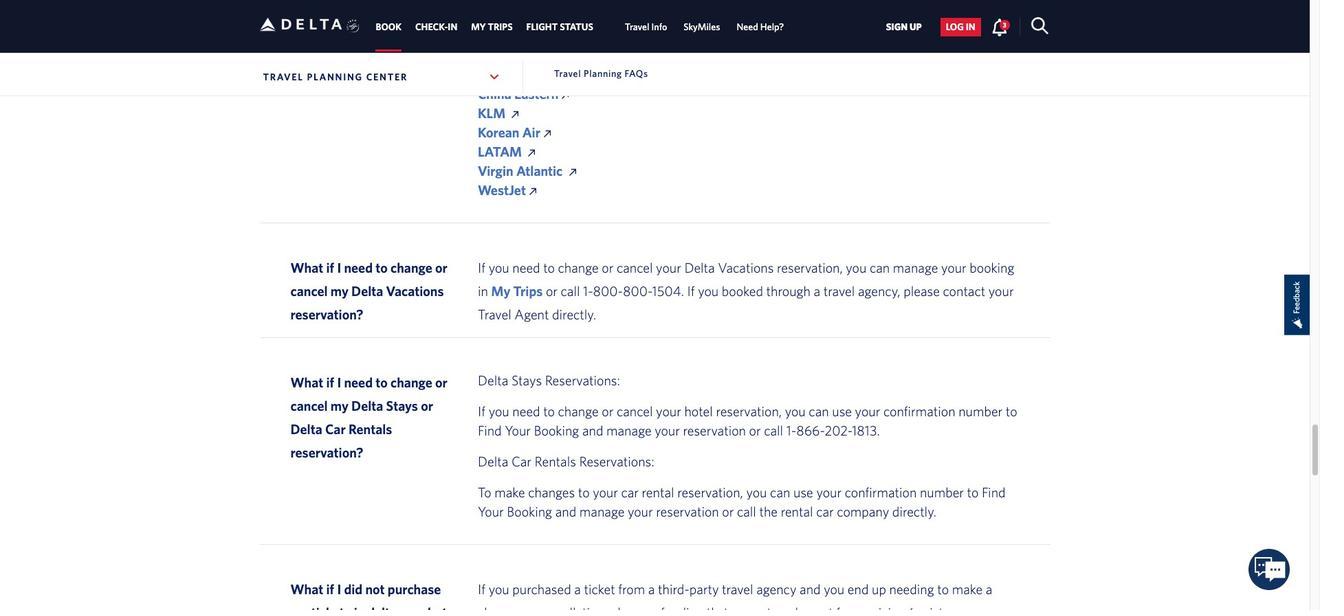 Task type: vqa. For each thing, say whether or not it's contained in the screenshot.
ticket
yes



Task type: describe. For each thing, give the bounding box(es) containing it.
travel info
[[625, 22, 667, 33]]

call inside or call 1-800-800-1504. if you booked through a travel agency, please contact your travel agent directly.
[[561, 284, 580, 299]]

did
[[344, 582, 362, 598]]

skymiles
[[684, 22, 720, 33]]

check-in link
[[415, 15, 457, 39]]

in inside button
[[966, 22, 976, 33]]

vacations inside vacations reservation?
[[386, 284, 444, 299]]

westjet
[[478, 182, 526, 198]]

air france
[[478, 67, 540, 83]]

my trips
[[491, 284, 543, 299]]

this link opens another site in a new window that may not follow the same accessibility policies as delta air lines. image inside the aeromexico link
[[554, 53, 565, 61]]

number inside to make changes to your car rental reservation, you can use your confirmation number to find your booking and manage your reservation or call the rental car company directly.
[[920, 485, 964, 501]]

hotel
[[684, 404, 713, 420]]

cancel inside if you need to change or cancel your hotel reservation, you can use your confirmation number to find your booking and manage your reservation or call 1-866-202-1813.
[[617, 404, 653, 420]]

1 vertical spatial reservations:
[[579, 454, 654, 470]]

you inside to make changes to your car rental reservation, you can use your confirmation number to find your booking and manage your reservation or call the rental car company directly.
[[746, 485, 767, 501]]

use inside if you need to change or cancel your hotel reservation, you can use your confirmation number to find your booking and manage your reservation or call 1-866-202-1813.
[[832, 404, 852, 420]]

change inside what if i need to change or cancel my delta
[[391, 260, 432, 276]]

skyteam image
[[346, 5, 360, 48]]

if inside the what if i did not purchase my ticket via delta.com bu
[[326, 582, 334, 598]]

1- inside if you need to change or cancel your hotel reservation, you can use your confirmation number to find your booking and manage your reservation or call 1-866-202-1813.
[[786, 423, 796, 439]]

korean
[[478, 125, 519, 141]]

to make changes to your car rental reservation, you can use your confirmation number to find your booking and manage your reservation or call the rental car company directly.
[[478, 485, 1006, 520]]

delta inside what if i need to change or cancel my delta
[[351, 284, 383, 299]]

from
[[618, 582, 645, 598]]

what if i need to change or cancel my delta
[[291, 260, 448, 299]]

0 horizontal spatial car
[[621, 485, 639, 501]]

1 horizontal spatial travel
[[767, 605, 798, 611]]

what if i
[[291, 375, 341, 391]]

flight
[[526, 22, 558, 33]]

and inside if you need to change or cancel your hotel reservation, you can use your confirmation number to find your booking and manage your reservation or call 1-866-202-1813.
[[582, 423, 603, 439]]

airline?
[[291, 27, 334, 43]]

status
[[560, 22, 593, 33]]

partner airline?
[[291, 4, 427, 43]]

you up for
[[824, 582, 845, 598]]

message us image
[[1249, 550, 1290, 591]]

the
[[759, 504, 778, 520]]

if you need to change or cancel your hotel reservation, you can use your confirmation number to find your booking and manage your reservation or call 1-866-202-1813.
[[478, 404, 1017, 439]]

travel planning center
[[263, 72, 408, 83]]

delta car rentals reservations:
[[478, 454, 654, 470]]

purchase
[[388, 582, 441, 598]]

delta stays reservations:
[[478, 373, 623, 389]]

refer
[[650, 605, 676, 611]]

your inside if you need to change or cancel your hotel reservation, you can use your confirmation number to find your booking and manage your reservation or call 1-866-202-1813.
[[505, 423, 531, 439]]

ticket inside the what if i did not purchase my ticket via delta.com bu
[[311, 605, 344, 611]]

planning for center
[[307, 72, 363, 83]]

1 horizontal spatial rental
[[781, 504, 813, 520]]

end
[[848, 582, 869, 598]]

china
[[478, 86, 511, 102]]

to inside need to change or cancel my delta stays or delta car rentals reservation?
[[376, 375, 388, 391]]

my inside the what if i did not purchase my ticket via delta.com bu
[[291, 605, 308, 611]]

westjet link
[[478, 182, 540, 198]]

check-in
[[415, 22, 457, 33]]

sign up
[[886, 22, 922, 33]]

reservation inside to make changes to your car rental reservation, you can use your confirmation number to find your booking and manage your reservation or call the rental car company directly.
[[656, 504, 719, 520]]

france
[[499, 67, 537, 83]]

if you need to change or cancel your delta vacations reservation, you can manage your booking in
[[478, 260, 1015, 299]]

partner
[[383, 4, 427, 20]]

agency
[[756, 582, 797, 598]]

manage inside if you need to change or cancel your hotel reservation, you can use your confirmation number to find your booking and manage your reservation or call 1-866-202-1813.
[[606, 423, 652, 439]]

for
[[836, 605, 852, 611]]

agency,
[[858, 284, 900, 299]]

reservation? inside need to change or cancel my delta stays or delta car rentals reservation?
[[291, 445, 363, 461]]

trips
[[488, 22, 513, 33]]

change inside if you need to change or cancel your delta vacations reservation, you can manage your booking in
[[558, 260, 599, 276]]

what for vacations reservation?
[[291, 260, 323, 276]]

or inside if you purchased a ticket from a third-party travel agency and you end up needing to make a change or cancellation, please refer directly to your travel agent for servicing/assistance.
[[522, 605, 533, 611]]

virgin
[[478, 163, 513, 179]]

atlantic
[[516, 163, 563, 179]]

up
[[910, 22, 922, 33]]

china eastern link
[[478, 86, 572, 102]]

travel info link
[[625, 15, 667, 39]]

booking
[[970, 260, 1015, 276]]

you left the purchased
[[489, 582, 509, 598]]

202-
[[825, 423, 852, 439]]

through
[[766, 284, 811, 299]]

if inside or call 1-800-800-1504. if you booked through a travel agency, please contact your travel agent directly.
[[687, 284, 695, 299]]

directly. inside to make changes to your car rental reservation, you can use your confirmation number to find your booking and manage your reservation or call the rental car company directly.
[[892, 504, 937, 520]]

my
[[491, 284, 510, 299]]

korean air link
[[478, 125, 554, 141]]

in inside if you need to change or cancel your delta vacations reservation, you can manage your booking in
[[478, 284, 488, 299]]

travel for travel planning faqs
[[554, 68, 581, 79]]

i for vacations
[[337, 260, 341, 276]]

1 vertical spatial rentals
[[535, 454, 576, 470]]

changes
[[528, 485, 575, 501]]

if for what if i need to change or cancel my delta
[[478, 260, 485, 276]]

my inside what if i need to change or cancel my delta
[[331, 284, 348, 299]]

change inside if you purchased a ticket from a third-party travel agency and you end up needing to make a change or cancellation, please refer directly to your travel agent for servicing/assistance.
[[478, 605, 519, 611]]

need inside what if i need to change or cancel my delta
[[344, 260, 373, 276]]

travel planning center button
[[260, 60, 504, 94]]

my inside need to change or cancel my delta stays or delta car rentals reservation?
[[331, 398, 348, 414]]

reservation, inside if you need to change or cancel your delta vacations reservation, you can manage your booking in
[[777, 260, 843, 276]]

0 vertical spatial rental
[[642, 485, 674, 501]]

2 800- from the left
[[623, 284, 652, 299]]

need to change or cancel my delta stays or delta car rentals reservation?
[[291, 375, 448, 461]]

call inside to make changes to your car rental reservation, you can use your confirmation number to find your booking and manage your reservation or call the rental car company directly.
[[737, 504, 756, 520]]

party
[[689, 582, 719, 598]]

delta air lines image
[[260, 3, 342, 46]]

1813.
[[852, 423, 880, 439]]

this link opens another site in a new window that may not follow the same accessibility policies as delta air lines. image for virgin atlantic
[[569, 169, 579, 176]]

purchased
[[512, 582, 571, 598]]

1 vertical spatial travel
[[722, 582, 753, 598]]

servicing/assistance.
[[855, 605, 973, 611]]

ticket inside if you purchased a ticket from a third-party travel agency and you end up needing to make a change or cancellation, please refer directly to your travel agent for servicing/assistance.
[[584, 582, 615, 598]]

directly
[[679, 605, 721, 611]]

if for delta stays reservations:
[[478, 404, 485, 420]]

need inside if you need to change or cancel your delta vacations reservation, you can manage your booking in
[[512, 260, 540, 276]]

confirmation inside to make changes to your car rental reservation, you can use your confirmation number to find your booking and manage your reservation or call the rental car company directly.
[[845, 485, 917, 501]]

aeromexico
[[478, 48, 551, 64]]

need inside need to change or cancel my delta stays or delta car rentals reservation?
[[344, 375, 373, 391]]

to inside if you need to change or cancel your delta vacations reservation, you can manage your booking in
[[543, 260, 555, 276]]

virgin atlantic
[[478, 163, 566, 179]]

book link
[[376, 15, 402, 39]]

3
[[1003, 21, 1007, 29]]

make inside to make changes to your car rental reservation, you can use your confirmation number to find your booking and manage your reservation or call the rental car company directly.
[[495, 485, 525, 501]]

need help?
[[737, 22, 784, 33]]

travel inside or call 1-800-800-1504. if you booked through a travel agency, please contact your travel agent directly.
[[824, 284, 855, 299]]

klm link
[[478, 105, 522, 121]]

please inside if you purchased a ticket from a third-party travel agency and you end up needing to make a change or cancellation, please refer directly to your travel agent for servicing/assistance.
[[610, 605, 647, 611]]

to inside what if i need to change or cancel my delta
[[376, 260, 388, 276]]

center
[[366, 72, 408, 83]]

sign
[[886, 22, 908, 33]]

manage inside if you need to change or cancel your delta vacations reservation, you can manage your booking in
[[893, 260, 938, 276]]

1 vertical spatial car
[[816, 504, 834, 520]]

vacations inside if you need to change or cancel your delta vacations reservation, you can manage your booking in
[[718, 260, 774, 276]]

my trips
[[471, 22, 513, 33]]

what for need to change or cancel my delta stays or delta car rentals reservation?
[[291, 375, 323, 391]]

skymiles link
[[684, 15, 720, 39]]

this link opens another site in a new window that may not follow the same accessibility policies as delta air lines. image inside air france link
[[544, 72, 554, 80]]

help?
[[760, 22, 784, 33]]



Task type: locate. For each thing, give the bounding box(es) containing it.
can up "866-" at the right of the page
[[809, 404, 829, 420]]

need up trips
[[512, 260, 540, 276]]

0 vertical spatial car
[[325, 422, 346, 438]]

can inside if you need to change or cancel your hotel reservation, you can use your confirmation number to find your booking and manage your reservation or call 1-866-202-1813.
[[809, 404, 829, 420]]

this link opens another site in a new window that may not follow the same accessibility policies as delta air lines. image right eastern
[[562, 92, 572, 99]]

1 reservation? from the top
[[291, 307, 363, 323]]

your up delta car rentals reservations: at the left bottom of page
[[505, 423, 531, 439]]

this link opens another site in a new window that may not follow the same accessibility policies as delta air lines. image inside virgin atlantic link
[[569, 169, 579, 176]]

rentals
[[349, 422, 392, 438], [535, 454, 576, 470]]

0 vertical spatial directly.
[[552, 307, 596, 323]]

if inside what if i need to change or cancel my delta
[[326, 260, 334, 276]]

contact
[[943, 284, 986, 299]]

you
[[489, 260, 509, 276], [846, 260, 867, 276], [698, 284, 719, 299], [489, 404, 509, 420], [785, 404, 806, 420], [746, 485, 767, 501], [489, 582, 509, 598], [824, 582, 845, 598]]

1-
[[583, 284, 593, 299], [786, 423, 796, 439]]

make right "needing"
[[952, 582, 983, 598]]

2 what from the top
[[291, 375, 323, 391]]

1 horizontal spatial rentals
[[535, 454, 576, 470]]

0 horizontal spatial in
[[478, 284, 488, 299]]

use inside to make changes to your car rental reservation, you can use your confirmation number to find your booking and manage your reservation or call the rental car company directly.
[[794, 485, 813, 501]]

can inside to make changes to your car rental reservation, you can use your confirmation number to find your booking and manage your reservation or call the rental car company directly.
[[770, 485, 790, 501]]

please down from
[[610, 605, 647, 611]]

cancel inside if you need to change or cancel your delta vacations reservation, you can manage your booking in
[[617, 260, 653, 276]]

1- right trips
[[583, 284, 593, 299]]

log
[[946, 22, 964, 33]]

manage inside to make changes to your car rental reservation, you can use your confirmation number to find your booking and manage your reservation or call the rental car company directly.
[[580, 504, 625, 520]]

travel
[[824, 284, 855, 299], [722, 582, 753, 598], [767, 605, 798, 611]]

0 horizontal spatial find
[[478, 423, 502, 439]]

1 vertical spatial reservation
[[656, 504, 719, 520]]

ticket left from
[[584, 582, 615, 598]]

0 vertical spatial in
[[966, 22, 976, 33]]

make inside if you purchased a ticket from a third-party travel agency and you end up needing to make a change or cancellation, please refer directly to your travel agent for servicing/assistance.
[[952, 582, 983, 598]]

2 horizontal spatial call
[[764, 423, 783, 439]]

reservation, inside to make changes to your car rental reservation, you can use your confirmation number to find your booking and manage your reservation or call the rental car company directly.
[[677, 485, 743, 501]]

0 horizontal spatial travel
[[722, 582, 753, 598]]

travel inside dropdown button
[[263, 72, 304, 83]]

0 vertical spatial vacations
[[718, 260, 774, 276]]

in
[[448, 22, 457, 33]]

if inside if you purchased a ticket from a third-party travel agency and you end up needing to make a change or cancellation, please refer directly to your travel agent for servicing/assistance.
[[478, 582, 485, 598]]

if inside if you need to change or cancel your delta vacations reservation, you can manage your booking in
[[478, 260, 485, 276]]

2 if from the top
[[326, 375, 334, 391]]

cancel
[[617, 260, 653, 276], [291, 284, 328, 299], [291, 398, 328, 414], [617, 404, 653, 420]]

1 vertical spatial confirmation
[[845, 485, 917, 501]]

can up agency, on the right top of the page
[[870, 260, 890, 276]]

and up delta car rentals reservations: at the left bottom of page
[[582, 423, 603, 439]]

booking down changes
[[507, 504, 552, 520]]

travel
[[625, 22, 649, 33], [554, 68, 581, 79], [263, 72, 304, 83], [478, 307, 511, 323]]

0 horizontal spatial ticket
[[311, 605, 344, 611]]

call left "866-" at the right of the page
[[764, 423, 783, 439]]

company
[[837, 504, 889, 520]]

china eastern
[[478, 86, 559, 102]]

this link opens another site in a new window that may not follow the same accessibility policies as delta air lines. image inside korean air link
[[544, 130, 554, 138]]

to
[[478, 485, 491, 501]]

0 vertical spatial stays
[[511, 373, 542, 389]]

eastern
[[514, 86, 559, 102]]

1 vertical spatial if
[[326, 375, 334, 391]]

call left the
[[737, 504, 756, 520]]

2 vertical spatial my
[[291, 605, 308, 611]]

1 vertical spatial air
[[522, 125, 540, 141]]

what if i did not purchase my ticket via delta.com bu
[[291, 582, 449, 611]]

travel planning faqs
[[554, 68, 648, 79]]

a inside or call 1-800-800-1504. if you booked through a travel agency, please contact your travel agent directly.
[[814, 284, 820, 299]]

need
[[737, 22, 758, 33]]

2 horizontal spatial and
[[800, 582, 821, 598]]

0 horizontal spatial can
[[770, 485, 790, 501]]

0 horizontal spatial air
[[478, 67, 496, 83]]

1 vertical spatial car
[[511, 454, 532, 470]]

to
[[376, 260, 388, 276], [543, 260, 555, 276], [376, 375, 388, 391], [543, 404, 555, 420], [1006, 404, 1017, 420], [578, 485, 590, 501], [967, 485, 979, 501], [937, 582, 949, 598], [724, 605, 736, 611]]

2 vertical spatial can
[[770, 485, 790, 501]]

travel for travel planning center
[[263, 72, 304, 83]]

confirmation inside if you need to change or cancel your hotel reservation, you can use your confirmation number to find your booking and manage your reservation or call 1-866-202-1813.
[[884, 404, 955, 420]]

2 vertical spatial if
[[326, 582, 334, 598]]

1 what from the top
[[291, 260, 323, 276]]

0 vertical spatial can
[[870, 260, 890, 276]]

2 vertical spatial manage
[[580, 504, 625, 520]]

call right trips
[[561, 284, 580, 299]]

1 horizontal spatial vacations
[[718, 260, 774, 276]]

0 horizontal spatial stays
[[386, 398, 418, 414]]

1- inside or call 1-800-800-1504. if you booked through a travel agency, please contact your travel agent directly.
[[583, 284, 593, 299]]

and inside if you purchased a ticket from a third-party travel agency and you end up needing to make a change or cancellation, please refer directly to your travel agent for servicing/assistance.
[[800, 582, 821, 598]]

i for need
[[337, 375, 341, 391]]

up
[[872, 582, 886, 598]]

aeromexico link
[[478, 48, 565, 64]]

latam
[[478, 144, 525, 160]]

flight status
[[526, 22, 593, 33]]

not
[[365, 582, 385, 598]]

use
[[832, 404, 852, 420], [794, 485, 813, 501]]

1 vertical spatial booking
[[507, 504, 552, 520]]

need
[[344, 260, 373, 276], [512, 260, 540, 276], [344, 375, 373, 391], [512, 404, 540, 420]]

if inside if you need to change or cancel your hotel reservation, you can use your confirmation number to find your booking and manage your reservation or call 1-866-202-1813.
[[478, 404, 485, 420]]

800-
[[593, 284, 623, 299], [623, 284, 652, 299]]

0 horizontal spatial directly.
[[552, 307, 596, 323]]

1- left 202- on the bottom right
[[786, 423, 796, 439]]

this link opens another site in a new window that may not follow the same accessibility policies as delta air lines. image for korean air
[[544, 130, 554, 138]]

travel down airline?
[[263, 72, 304, 83]]

car inside need to change or cancel my delta stays or delta car rentals reservation?
[[325, 422, 346, 438]]

call inside if you need to change or cancel your hotel reservation, you can use your confirmation number to find your booking and manage your reservation or call 1-866-202-1813.
[[764, 423, 783, 439]]

this link opens another site in a new window that may not follow the same accessibility policies as delta air lines. image inside china eastern link
[[562, 92, 572, 99]]

agent
[[802, 605, 833, 611]]

3 link
[[991, 18, 1010, 36]]

sign up link
[[881, 18, 927, 36]]

this link opens another site in a new window that may not follow the same accessibility policies as delta air lines. image down "atlantic"
[[529, 188, 540, 196]]

3 if from the top
[[326, 582, 334, 598]]

car up changes
[[511, 454, 532, 470]]

make
[[495, 485, 525, 501], [952, 582, 983, 598]]

866-
[[796, 423, 825, 439]]

or inside if you need to change or cancel your delta vacations reservation, you can manage your booking in
[[602, 260, 614, 276]]

can
[[870, 260, 890, 276], [809, 404, 829, 420], [770, 485, 790, 501]]

and inside to make changes to your car rental reservation, you can use your confirmation number to find your booking and manage your reservation or call the rental car company directly.
[[555, 504, 576, 520]]

2 vertical spatial call
[[737, 504, 756, 520]]

i
[[337, 260, 341, 276], [337, 375, 341, 391], [337, 582, 341, 598]]

ticket left the via
[[311, 605, 344, 611]]

my
[[331, 284, 348, 299], [331, 398, 348, 414], [291, 605, 308, 611]]

air
[[478, 67, 496, 83], [522, 125, 540, 141]]

and up agent
[[800, 582, 821, 598]]

booking up delta car rentals reservations: at the left bottom of page
[[534, 423, 579, 439]]

3 what from the top
[[291, 582, 323, 598]]

planning for faqs
[[584, 68, 622, 79]]

planning left faqs
[[584, 68, 622, 79]]

and
[[582, 423, 603, 439], [555, 504, 576, 520], [800, 582, 821, 598]]

you up "866-" at the right of the page
[[785, 404, 806, 420]]

use down "866-" at the right of the page
[[794, 485, 813, 501]]

this link opens another site in a new window that may not follow the same accessibility policies as delta air lines. image
[[554, 53, 565, 61], [512, 111, 522, 119], [544, 130, 554, 138], [529, 188, 540, 196]]

and down changes
[[555, 504, 576, 520]]

rentals inside need to change or cancel my delta stays or delta car rentals reservation?
[[349, 422, 392, 438]]

travel left agency, on the right top of the page
[[824, 284, 855, 299]]

0 horizontal spatial rentals
[[349, 422, 392, 438]]

1 vertical spatial stays
[[386, 398, 418, 414]]

cancellation,
[[537, 605, 607, 611]]

travel up eastern
[[554, 68, 581, 79]]

travel down the agency
[[767, 605, 798, 611]]

find
[[478, 423, 502, 439], [982, 485, 1006, 501]]

0 vertical spatial reservation,
[[777, 260, 843, 276]]

1 800- from the left
[[593, 284, 623, 299]]

0 vertical spatial make
[[495, 485, 525, 501]]

faqs
[[625, 68, 648, 79]]

this link opens another site in a new window that may not follow the same accessibility policies as delta air lines. image inside klm link
[[512, 111, 522, 119]]

1 vertical spatial and
[[555, 504, 576, 520]]

travel right party
[[722, 582, 753, 598]]

what inside the what if i did not purchase my ticket via delta.com bu
[[291, 582, 323, 598]]

0 vertical spatial confirmation
[[884, 404, 955, 420]]

1 vertical spatial rental
[[781, 504, 813, 520]]

0 horizontal spatial and
[[555, 504, 576, 520]]

you down delta stays reservations:
[[489, 404, 509, 420]]

cancel inside need to change or cancel my delta stays or delta car rentals reservation?
[[291, 398, 328, 414]]

1 horizontal spatial can
[[809, 404, 829, 420]]

via
[[347, 605, 364, 611]]

or call 1-800-800-1504. if you booked through a travel agency, please contact your travel agent directly.
[[478, 284, 1014, 323]]

air france link
[[478, 67, 554, 83]]

my
[[471, 22, 486, 33]]

1 vertical spatial ticket
[[311, 605, 344, 611]]

delta.com
[[367, 605, 425, 611]]

or inside to make changes to your car rental reservation, you can use your confirmation number to find your booking and manage your reservation or call the rental car company directly.
[[722, 504, 734, 520]]

booking inside to make changes to your car rental reservation, you can use your confirmation number to find your booking and manage your reservation or call the rental car company directly.
[[507, 504, 552, 520]]

number inside if you need to change or cancel your hotel reservation, you can use your confirmation number to find your booking and manage your reservation or call 1-866-202-1813.
[[959, 404, 1003, 420]]

i inside what if i need to change or cancel my delta
[[337, 260, 341, 276]]

if for vacations reservation?
[[326, 260, 334, 276]]

0 vertical spatial ticket
[[584, 582, 615, 598]]

flight status link
[[526, 15, 593, 39]]

delta
[[684, 260, 715, 276], [351, 284, 383, 299], [478, 373, 508, 389], [351, 398, 383, 414], [291, 422, 322, 438], [478, 454, 508, 470]]

need inside if you need to change or cancel your hotel reservation, you can use your confirmation number to find your booking and manage your reservation or call 1-866-202-1813.
[[512, 404, 540, 420]]

car
[[325, 422, 346, 438], [511, 454, 532, 470]]

1 vertical spatial your
[[478, 504, 504, 520]]

if
[[326, 260, 334, 276], [326, 375, 334, 391], [326, 582, 334, 598]]

this link opens another site in a new window that may not follow the same accessibility policies as delta air lines. image for china eastern
[[562, 92, 572, 99]]

planning down airline?
[[307, 72, 363, 83]]

in
[[966, 22, 976, 33], [478, 284, 488, 299]]

in right log
[[966, 22, 976, 33]]

directly. right agent at the bottom of page
[[552, 307, 596, 323]]

vacations reservation?
[[291, 284, 444, 323]]

please inside or call 1-800-800-1504. if you booked through a travel agency, please contact your travel agent directly.
[[904, 284, 940, 299]]

korean air
[[478, 125, 540, 141]]

number
[[959, 404, 1003, 420], [920, 485, 964, 501]]

need up vacations reservation?
[[344, 260, 373, 276]]

1 horizontal spatial air
[[522, 125, 540, 141]]

0 vertical spatial booking
[[534, 423, 579, 439]]

1 vertical spatial reservation,
[[716, 404, 782, 420]]

1 vertical spatial i
[[337, 375, 341, 391]]

this link opens another site in a new window that may not follow the same accessibility policies as delta air lines. image up "atlantic"
[[544, 130, 554, 138]]

this link opens another site in a new window that may not follow the same accessibility policies as delta air lines. image inside latam "link"
[[528, 149, 539, 157]]

0 vertical spatial if
[[326, 260, 334, 276]]

2 vertical spatial reservation,
[[677, 485, 743, 501]]

need right what if i
[[344, 375, 373, 391]]

1 horizontal spatial in
[[966, 22, 976, 33]]

my trips link
[[471, 15, 513, 39]]

2 horizontal spatial can
[[870, 260, 890, 276]]

0 horizontal spatial please
[[610, 605, 647, 611]]

0 vertical spatial air
[[478, 67, 496, 83]]

1 horizontal spatial make
[[952, 582, 983, 598]]

directly. inside or call 1-800-800-1504. if you booked through a travel agency, please contact your travel agent directly.
[[552, 307, 596, 323]]

0 horizontal spatial car
[[325, 422, 346, 438]]

this link opens another site in a new window that may not follow the same accessibility policies as delta air lines. image for klm
[[512, 111, 522, 119]]

1 vertical spatial can
[[809, 404, 829, 420]]

1 vertical spatial use
[[794, 485, 813, 501]]

or inside what if i need to change or cancel my delta
[[435, 260, 448, 276]]

1 horizontal spatial ticket
[[584, 582, 615, 598]]

log in
[[946, 22, 976, 33]]

cancel inside what if i need to change or cancel my delta
[[291, 284, 328, 299]]

or
[[435, 260, 448, 276], [602, 260, 614, 276], [546, 284, 558, 299], [435, 375, 448, 391], [421, 398, 433, 414], [602, 404, 614, 420], [749, 423, 761, 439], [722, 504, 734, 520], [522, 605, 533, 611]]

2 i from the top
[[337, 375, 341, 391]]

change inside need to change or cancel my delta stays or delta car rentals reservation?
[[391, 375, 432, 391]]

travel inside or call 1-800-800-1504. if you booked through a travel agency, please contact your travel agent directly.
[[478, 307, 511, 323]]

latam link
[[478, 144, 539, 160]]

1 horizontal spatial directly.
[[892, 504, 937, 520]]

your inside or call 1-800-800-1504. if you booked through a travel agency, please contact your travel agent directly.
[[989, 284, 1014, 299]]

what inside what if i need to change or cancel my delta
[[291, 260, 323, 276]]

booked
[[722, 284, 763, 299]]

2 vertical spatial and
[[800, 582, 821, 598]]

car down what if i
[[325, 422, 346, 438]]

i inside the what if i did not purchase my ticket via delta.com bu
[[337, 582, 341, 598]]

0 horizontal spatial use
[[794, 485, 813, 501]]

reservation? inside vacations reservation?
[[291, 307, 363, 323]]

1 horizontal spatial please
[[904, 284, 940, 299]]

0 vertical spatial my
[[331, 284, 348, 299]]

manage
[[893, 260, 938, 276], [606, 423, 652, 439], [580, 504, 625, 520]]

0 vertical spatial number
[[959, 404, 1003, 420]]

2 reservation? from the top
[[291, 445, 363, 461]]

trips
[[513, 284, 543, 299]]

stays inside need to change or cancel my delta stays or delta car rentals reservation?
[[386, 398, 418, 414]]

if
[[478, 260, 485, 276], [687, 284, 695, 299], [478, 404, 485, 420], [478, 582, 485, 598]]

confirmation
[[884, 404, 955, 420], [845, 485, 917, 501]]

this link opens another site in a new window that may not follow the same accessibility policies as delta air lines. image up korean air link
[[512, 111, 522, 119]]

this link opens another site in a new window that may not follow the same accessibility policies as delta air lines. image up virgin atlantic link
[[528, 149, 539, 157]]

need down delta stays reservations:
[[512, 404, 540, 420]]

this link opens another site in a new window that may not follow the same accessibility policies as delta air lines. image for westjet
[[529, 188, 540, 196]]

this link opens another site in a new window that may not follow the same accessibility policies as delta air lines. image down "flight status"
[[554, 53, 565, 61]]

your inside if you purchased a ticket from a third-party travel agency and you end up needing to make a change or cancellation, please refer directly to your travel agent for servicing/assistance.
[[739, 605, 764, 611]]

you up agency, on the right top of the page
[[846, 260, 867, 276]]

0 vertical spatial your
[[505, 423, 531, 439]]

1 horizontal spatial 1-
[[786, 423, 796, 439]]

agent
[[514, 307, 549, 323]]

use up 202- on the bottom right
[[832, 404, 852, 420]]

you left booked
[[698, 284, 719, 299]]

can up the
[[770, 485, 790, 501]]

1 i from the top
[[337, 260, 341, 276]]

make right to
[[495, 485, 525, 501]]

planning
[[584, 68, 622, 79], [307, 72, 363, 83]]

my trips link
[[491, 284, 543, 299]]

1 vertical spatial 1-
[[786, 423, 796, 439]]

or inside or call 1-800-800-1504. if you booked through a travel agency, please contact your travel agent directly.
[[546, 284, 558, 299]]

1 horizontal spatial stays
[[511, 373, 542, 389]]

this link opens another site in a new window that may not follow the same accessibility policies as delta air lines. image up eastern
[[544, 72, 554, 80]]

your inside to make changes to your car rental reservation, you can use your confirmation number to find your booking and manage your reservation or call the rental car company directly.
[[478, 504, 504, 520]]

if for what if i did not purchase my ticket via delta.com bu
[[478, 582, 485, 598]]

air up latam "link"
[[522, 125, 540, 141]]

reservation inside if you need to change or cancel your hotel reservation, you can use your confirmation number to find your booking and manage your reservation or call 1-866-202-1813.
[[683, 423, 746, 439]]

0 vertical spatial reservations:
[[545, 373, 620, 389]]

0 horizontal spatial 1-
[[583, 284, 593, 299]]

1 horizontal spatial find
[[982, 485, 1006, 501]]

klm
[[478, 105, 508, 121]]

0 vertical spatial and
[[582, 423, 603, 439]]

1 vertical spatial manage
[[606, 423, 652, 439]]

this link opens another site in a new window that may not follow the same accessibility policies as delta air lines. image
[[544, 72, 554, 80], [562, 92, 572, 99], [528, 149, 539, 157], [569, 169, 579, 176]]

virgin atlantic link
[[478, 163, 579, 179]]

0 horizontal spatial call
[[561, 284, 580, 299]]

1 if from the top
[[326, 260, 334, 276]]

delta inside if you need to change or cancel your delta vacations reservation, you can manage your booking in
[[684, 260, 715, 276]]

reservations:
[[545, 373, 620, 389], [579, 454, 654, 470]]

needing
[[889, 582, 934, 598]]

1 horizontal spatial car
[[511, 454, 532, 470]]

0 vertical spatial car
[[621, 485, 639, 501]]

travel inside tab list
[[625, 22, 649, 33]]

1 horizontal spatial car
[[816, 504, 834, 520]]

this link opens another site in a new window that may not follow the same accessibility policies as delta air lines. image right "atlantic"
[[569, 169, 579, 176]]

0 vertical spatial travel
[[824, 284, 855, 299]]

travel down my
[[478, 307, 511, 323]]

in left my
[[478, 284, 488, 299]]

tab list
[[369, 0, 792, 52]]

travel for travel info
[[625, 22, 649, 33]]

planning inside dropdown button
[[307, 72, 363, 83]]

you inside or call 1-800-800-1504. if you booked through a travel agency, please contact your travel agent directly.
[[698, 284, 719, 299]]

2 vertical spatial travel
[[767, 605, 798, 611]]

you up my
[[489, 260, 509, 276]]

info
[[651, 22, 667, 33]]

this link opens another site in a new window that may not follow the same accessibility policies as delta air lines. image for latam
[[528, 149, 539, 157]]

0 horizontal spatial make
[[495, 485, 525, 501]]

tab list containing book
[[369, 0, 792, 52]]

ticket
[[584, 582, 615, 598], [311, 605, 344, 611]]

log in button
[[940, 18, 981, 36]]

your down to
[[478, 504, 504, 520]]

change inside if you need to change or cancel your hotel reservation, you can use your confirmation number to find your booking and manage your reservation or call 1-866-202-1813.
[[558, 404, 599, 420]]

check-
[[415, 22, 448, 33]]

0 vertical spatial find
[[478, 423, 502, 439]]

directly. right company
[[892, 504, 937, 520]]

1 horizontal spatial call
[[737, 504, 756, 520]]

1 horizontal spatial and
[[582, 423, 603, 439]]

please right agency, on the right top of the page
[[904, 284, 940, 299]]

0 vertical spatial manage
[[893, 260, 938, 276]]

need help? link
[[737, 15, 784, 39]]

third-
[[658, 582, 689, 598]]

this link opens another site in a new window that may not follow the same accessibility policies as delta air lines. image inside westjet link
[[529, 188, 540, 196]]

if for need to change or cancel my delta stays or delta car rentals reservation?
[[326, 375, 334, 391]]

0 vertical spatial what
[[291, 260, 323, 276]]

booking inside if you need to change or cancel your hotel reservation, you can use your confirmation number to find your booking and manage your reservation or call 1-866-202-1813.
[[534, 423, 579, 439]]

air up china
[[478, 67, 496, 83]]

3 i from the top
[[337, 582, 341, 598]]

can inside if you need to change or cancel your delta vacations reservation, you can manage your booking in
[[870, 260, 890, 276]]

reservation, inside if you need to change or cancel your hotel reservation, you can use your confirmation number to find your booking and manage your reservation or call 1-866-202-1813.
[[716, 404, 782, 420]]

1 vertical spatial my
[[331, 398, 348, 414]]

1 vertical spatial make
[[952, 582, 983, 598]]

1 vertical spatial directly.
[[892, 504, 937, 520]]

2 vertical spatial i
[[337, 582, 341, 598]]

1 vertical spatial in
[[478, 284, 488, 299]]

please
[[904, 284, 940, 299], [610, 605, 647, 611]]

booking
[[534, 423, 579, 439], [507, 504, 552, 520]]

1504.
[[652, 284, 684, 299]]

find inside to make changes to your car rental reservation, you can use your confirmation number to find your booking and manage your reservation or call the rental car company directly.
[[982, 485, 1006, 501]]

travel left info
[[625, 22, 649, 33]]

1 vertical spatial please
[[610, 605, 647, 611]]

0 vertical spatial call
[[561, 284, 580, 299]]

2 horizontal spatial travel
[[824, 284, 855, 299]]

1 vertical spatial number
[[920, 485, 964, 501]]

find inside if you need to change or cancel your hotel reservation, you can use your confirmation number to find your booking and manage your reservation or call 1-866-202-1813.
[[478, 423, 502, 439]]

0 vertical spatial 1-
[[583, 284, 593, 299]]

you up the
[[746, 485, 767, 501]]

if you purchased a ticket from a third-party travel agency and you end up needing to make a change or cancellation, please refer directly to your travel agent for servicing/assistance.
[[478, 582, 993, 611]]

1 vertical spatial call
[[764, 423, 783, 439]]



